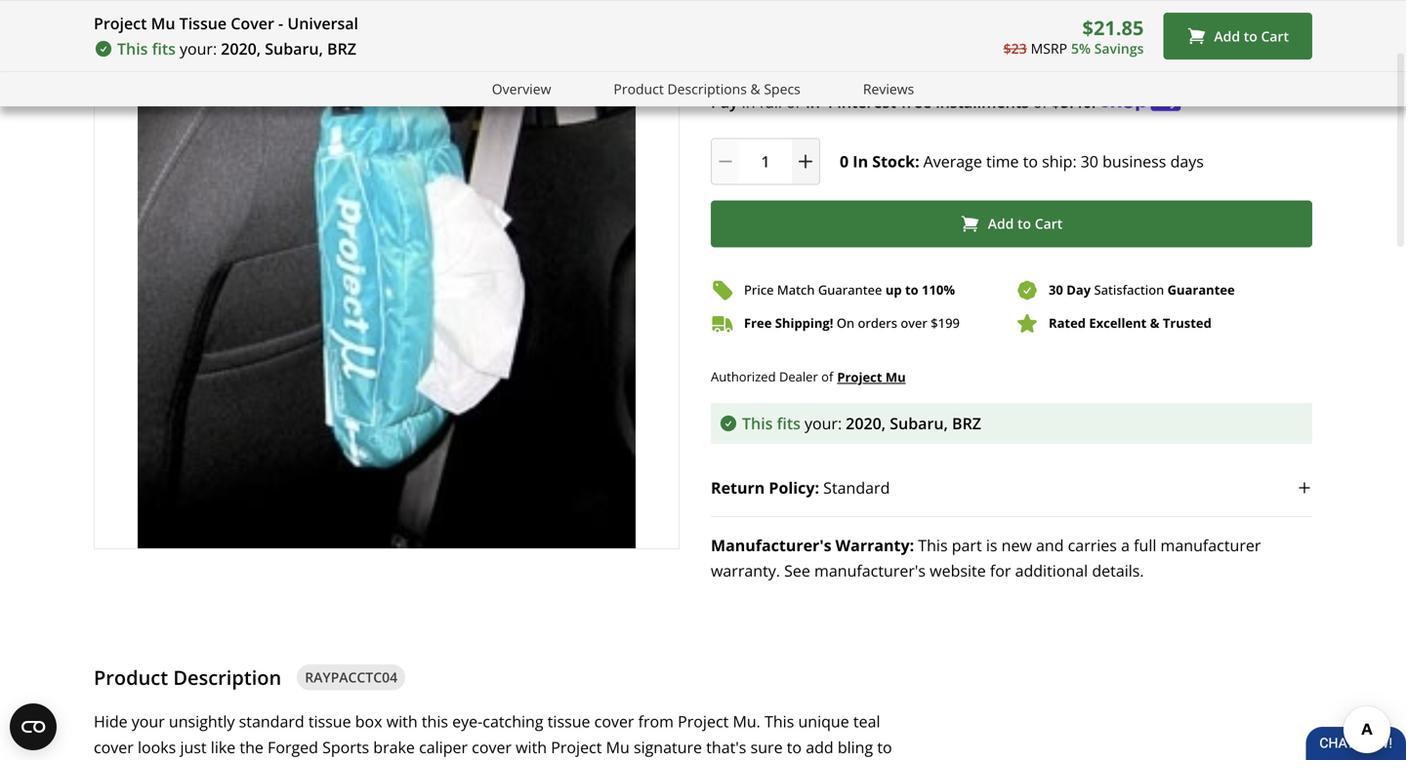 Task type: locate. For each thing, give the bounding box(es) containing it.
1 in from the left
[[742, 91, 755, 112]]

1 empty star image from the left
[[711, 4, 728, 21]]

review
[[857, 3, 896, 21]]

1 vertical spatial 2020,
[[846, 413, 886, 434]]

1 horizontal spatial mu
[[606, 737, 630, 758]]

orders
[[858, 315, 897, 332]]

a inside "this part is new and carries a full manufacturer warranty. see manufacturer's website for additional details."
[[1121, 535, 1130, 556]]

this fits your: 2020, subaru, brz down project mu tissue cover - universal
[[117, 38, 356, 59]]

sports
[[322, 737, 369, 758]]

website
[[930, 560, 986, 581]]

None number field
[[711, 138, 820, 185]]

1 vertical spatial msrp
[[922, 60, 959, 78]]

0 horizontal spatial 2020,
[[221, 38, 261, 59]]

mu left signature at the left bottom of page
[[606, 737, 630, 758]]

0 horizontal spatial your:
[[180, 38, 217, 59]]

this down project mu tissue cover - universal
[[117, 38, 148, 59]]

110%
[[922, 281, 955, 299]]

with
[[386, 711, 418, 732], [516, 737, 547, 758]]

0 horizontal spatial guarantee
[[818, 281, 882, 299]]

cart
[[1261, 27, 1289, 45], [1035, 214, 1063, 233]]

1 vertical spatial with
[[516, 737, 547, 758]]

0 horizontal spatial tissue
[[308, 711, 351, 732]]

0 vertical spatial 30
[[1081, 151, 1098, 172]]

0 vertical spatial &
[[750, 80, 760, 98]]

in left 4
[[806, 91, 820, 112]]

$23
[[1003, 39, 1027, 57]]

0 horizontal spatial brz
[[327, 38, 356, 59]]

this inside "this part is new and carries a full manufacturer warranty. see manufacturer's website for additional details."
[[918, 535, 948, 556]]

save $1.15 on msrp (5%)
[[829, 60, 991, 78]]

raypacctc04
[[305, 668, 397, 687]]

2020,
[[221, 38, 261, 59], [846, 413, 886, 434]]

project
[[94, 13, 147, 34], [837, 368, 882, 386], [678, 711, 729, 732], [551, 737, 602, 758]]

of inside authorized dealer of project mu
[[821, 368, 833, 386]]

this
[[117, 38, 148, 59], [742, 413, 773, 434], [918, 535, 948, 556], [765, 711, 794, 732]]

mu
[[151, 13, 175, 34], [885, 368, 906, 386], [606, 737, 630, 758]]

shop pay image
[[1100, 92, 1181, 112]]

0 vertical spatial of
[[1033, 91, 1048, 112]]

& for descriptions
[[750, 80, 760, 98]]

full up details.
[[1134, 535, 1156, 556]]

product description
[[94, 664, 281, 691]]

guarantee up trusted
[[1167, 281, 1235, 299]]

& for excellent
[[1150, 315, 1159, 332]]

1 horizontal spatial add
[[1214, 27, 1240, 45]]

full left or
[[759, 91, 782, 112]]

add to cart for the topmost add to cart button
[[1214, 27, 1289, 45]]

price
[[744, 281, 774, 299]]

fits down dealer
[[777, 413, 801, 434]]

$21.85 up the .
[[1082, 14, 1144, 41]]

1 horizontal spatial subaru,
[[890, 413, 948, 434]]

4 empty star image from the left
[[779, 4, 796, 21]]

manufacturer's
[[711, 535, 831, 556]]

guarantee up free shipping! on orders over $ 199
[[818, 281, 882, 299]]

in
[[853, 151, 868, 172]]

add for the bottommost add to cart button
[[988, 214, 1014, 233]]

tissue up sports
[[308, 711, 351, 732]]

1 vertical spatial &
[[1150, 315, 1159, 332]]

1 horizontal spatial your:
[[805, 413, 842, 434]]

0 horizontal spatial this fits your: 2020, subaru, brz
[[117, 38, 356, 59]]

1 vertical spatial cart
[[1035, 214, 1063, 233]]

2 vertical spatial mu
[[606, 737, 630, 758]]

in right 'pay'
[[742, 91, 755, 112]]

subaru, down project mu "link"
[[890, 413, 948, 434]]

add
[[1214, 27, 1240, 45], [988, 214, 1014, 233]]

1 vertical spatial product
[[94, 664, 168, 691]]

hide your unsightly standard tissue box with this eye-catching tissue cover from project mu. this unique teal cover looks just like the forged sports brake caliper cover with project mu signature that's sure to add bling t
[[94, 711, 892, 761]]

brz
[[327, 38, 356, 59], [952, 413, 981, 434]]

project down free shipping! on orders over $ 199
[[837, 368, 882, 386]]

add to cart button
[[1163, 13, 1312, 60], [711, 200, 1312, 247]]

0 vertical spatial full
[[759, 91, 782, 112]]

0 horizontal spatial mu
[[151, 13, 175, 34]]

1 horizontal spatial full
[[1134, 535, 1156, 556]]

1 horizontal spatial add to cart
[[1214, 27, 1289, 45]]

msrp right on
[[922, 60, 959, 78]]

msrp left 5%
[[1031, 39, 1067, 57]]

0 horizontal spatial add to cart
[[988, 214, 1063, 233]]

0 horizontal spatial &
[[750, 80, 760, 98]]

1 vertical spatial your:
[[805, 413, 842, 434]]

cover down 'hide'
[[94, 737, 134, 758]]

1 horizontal spatial product
[[614, 80, 664, 98]]

1 vertical spatial full
[[1134, 535, 1156, 556]]

fits
[[152, 38, 176, 59], [777, 413, 801, 434]]

0 vertical spatial add
[[1214, 27, 1240, 45]]

0 vertical spatial cart
[[1261, 27, 1289, 45]]

cover left from
[[594, 711, 634, 732]]

1 vertical spatial of
[[821, 368, 833, 386]]

2020, down cover
[[221, 38, 261, 59]]

0 vertical spatial with
[[386, 711, 418, 732]]

manufacturer
[[1161, 535, 1261, 556]]

installments
[[936, 91, 1029, 112]]

1 vertical spatial a
[[1121, 535, 1130, 556]]

1 vertical spatial mu
[[885, 368, 906, 386]]

2 horizontal spatial cover
[[594, 711, 634, 732]]

eye-
[[452, 711, 483, 732]]

0 horizontal spatial cart
[[1035, 214, 1063, 233]]

0 vertical spatial msrp
[[1031, 39, 1067, 57]]

0 vertical spatial brz
[[327, 38, 356, 59]]

add to cart
[[1214, 27, 1289, 45], [988, 214, 1063, 233]]

30 right ship:
[[1081, 151, 1098, 172]]

empty star image
[[711, 4, 728, 21], [745, 4, 762, 21], [762, 4, 779, 21], [779, 4, 796, 21]]

30 left day
[[1049, 281, 1063, 299]]

1 horizontal spatial guarantee
[[1167, 281, 1235, 299]]

on
[[901, 60, 918, 78]]

bling
[[838, 737, 873, 758]]

1 horizontal spatial $21.85
[[1082, 14, 1144, 41]]

cart for the bottommost add to cart button
[[1035, 214, 1063, 233]]

caliper
[[419, 737, 468, 758]]

$21.85
[[1082, 14, 1144, 41], [711, 38, 809, 81]]

1 horizontal spatial cart
[[1261, 27, 1289, 45]]

0 horizontal spatial a
[[847, 3, 854, 21]]

2020, down project mu "link"
[[846, 413, 886, 434]]

1 vertical spatial subaru,
[[890, 413, 948, 434]]

0 horizontal spatial in
[[742, 91, 755, 112]]

1 vertical spatial add
[[988, 214, 1014, 233]]

$21.85 inside $21.85 $23 msrp 5% savings
[[1082, 14, 1144, 41]]

return policy: standard
[[711, 477, 890, 498]]

0 horizontal spatial product
[[94, 664, 168, 691]]

this fits your: 2020, subaru, brz down project mu "link"
[[742, 413, 981, 434]]

reviews
[[863, 80, 914, 98]]

1 horizontal spatial 2020,
[[846, 413, 886, 434]]

a up details.
[[1121, 535, 1130, 556]]

a
[[847, 3, 854, 21], [1121, 535, 1130, 556]]

to
[[1244, 27, 1257, 45], [1023, 151, 1038, 172], [1017, 214, 1031, 233], [905, 281, 918, 299], [787, 737, 802, 758]]

0 vertical spatial add to cart
[[1214, 27, 1289, 45]]

ship:
[[1042, 151, 1077, 172]]

0 vertical spatial this fits your: 2020, subaru, brz
[[117, 38, 356, 59]]

1 horizontal spatial this fits your: 2020, subaru, brz
[[742, 413, 981, 434]]

0 horizontal spatial of
[[821, 368, 833, 386]]

& left specs
[[750, 80, 760, 98]]

add for the topmost add to cart button
[[1214, 27, 1240, 45]]

with down 'catching'
[[516, 737, 547, 758]]

mu down orders
[[885, 368, 906, 386]]

0 vertical spatial product
[[614, 80, 664, 98]]

product
[[614, 80, 664, 98], [94, 664, 168, 691]]

unique
[[798, 711, 849, 732]]

product left descriptions
[[614, 80, 664, 98]]

add
[[806, 737, 834, 758]]

0 horizontal spatial with
[[386, 711, 418, 732]]

open widget image
[[10, 704, 57, 751]]

1 horizontal spatial 30
[[1081, 151, 1098, 172]]

guarantee
[[818, 281, 882, 299], [1167, 281, 1235, 299]]

project mu link
[[837, 366, 906, 388]]

1 vertical spatial 30
[[1049, 281, 1063, 299]]

product up your
[[94, 664, 168, 691]]

this inside hide your unsightly standard tissue box with this eye-catching tissue cover from project mu. this unique teal cover looks just like the forged sports brake caliper cover with project mu signature that's sure to add bling t
[[765, 711, 794, 732]]

of right dealer
[[821, 368, 833, 386]]

project left signature at the left bottom of page
[[551, 737, 602, 758]]

1 horizontal spatial tissue
[[547, 711, 590, 732]]

1 horizontal spatial brz
[[952, 413, 981, 434]]

match
[[777, 281, 815, 299]]

authorized dealer of project mu
[[711, 368, 906, 386]]

$21.85 down empty star image
[[711, 38, 809, 81]]

free
[[901, 91, 932, 112]]

standard
[[239, 711, 304, 732]]

1 horizontal spatial msrp
[[1031, 39, 1067, 57]]

0 horizontal spatial fits
[[152, 38, 176, 59]]

in
[[742, 91, 755, 112], [806, 91, 820, 112]]

0 vertical spatial fits
[[152, 38, 176, 59]]

199
[[938, 315, 960, 332]]

your: down authorized dealer of project mu
[[805, 413, 842, 434]]

dealer
[[779, 368, 818, 386]]

product for product descriptions & specs
[[614, 80, 664, 98]]

empty star image
[[728, 4, 745, 21]]

see
[[784, 560, 810, 581]]

mu inside authorized dealer of project mu
[[885, 368, 906, 386]]

this down 'authorized' at right
[[742, 413, 773, 434]]

descriptions
[[667, 80, 747, 98]]

satisfaction
[[1094, 281, 1164, 299]]

day
[[1066, 281, 1091, 299]]

increment image
[[796, 152, 815, 171]]

(5%)
[[963, 60, 991, 78]]

1 vertical spatial add to cart
[[988, 214, 1063, 233]]

fits down project mu tissue cover - universal
[[152, 38, 176, 59]]

3 empty star image from the left
[[762, 4, 779, 21]]

1 horizontal spatial a
[[1121, 535, 1130, 556]]

time
[[986, 151, 1019, 172]]

1 horizontal spatial &
[[1150, 315, 1159, 332]]

0 horizontal spatial cover
[[94, 737, 134, 758]]

shipping!
[[775, 315, 833, 332]]

cover down 'catching'
[[472, 737, 512, 758]]

free shipping! on orders over $ 199
[[744, 315, 960, 332]]

& left trusted
[[1150, 315, 1159, 332]]

this left part on the right bottom of page
[[918, 535, 948, 556]]

0 in stock: average time to ship: 30 business days
[[840, 151, 1204, 172]]

a right write
[[847, 3, 854, 21]]

0 horizontal spatial full
[[759, 91, 782, 112]]

of left $5.46
[[1033, 91, 1048, 112]]

1 horizontal spatial in
[[806, 91, 820, 112]]

tissue right 'catching'
[[547, 711, 590, 732]]

with up brake
[[386, 711, 418, 732]]

part
[[952, 535, 982, 556]]

1 tissue from the left
[[308, 711, 351, 732]]

pay
[[711, 91, 738, 112]]

1 vertical spatial fits
[[777, 413, 801, 434]]

cart for the topmost add to cart button
[[1261, 27, 1289, 45]]

your:
[[180, 38, 217, 59], [805, 413, 842, 434]]

your: down tissue
[[180, 38, 217, 59]]

0 horizontal spatial add
[[988, 214, 1014, 233]]

mu left tissue
[[151, 13, 175, 34]]

0 vertical spatial subaru,
[[265, 38, 323, 59]]

subaru, down -
[[265, 38, 323, 59]]

product for product description
[[94, 664, 168, 691]]

of
[[1033, 91, 1048, 112], [821, 368, 833, 386]]

overview
[[492, 80, 551, 98]]

project mu tissue cover - universal
[[94, 13, 358, 34]]

0 horizontal spatial $21.85
[[711, 38, 809, 81]]

this up "sure"
[[765, 711, 794, 732]]

this part is new and carries a full manufacturer warranty. see manufacturer's website for additional details.
[[711, 535, 1261, 581]]

2 horizontal spatial mu
[[885, 368, 906, 386]]



Task type: vqa. For each thing, say whether or not it's contained in the screenshot.
This in the This part is new and carries a full manufacturer warranty. See manufacturer's website for additional details.
yes



Task type: describe. For each thing, give the bounding box(es) containing it.
$5.46
[[1052, 91, 1092, 112]]

like
[[211, 737, 236, 758]]

cover
[[231, 13, 274, 34]]

stock:
[[872, 151, 919, 172]]

hide
[[94, 711, 128, 732]]

and
[[1036, 535, 1064, 556]]

add to cart for the bottommost add to cart button
[[988, 214, 1063, 233]]

pay in full or in 4 interest-free installments of $5.46 .
[[711, 91, 1096, 112]]

the
[[240, 737, 264, 758]]

0 vertical spatial 2020,
[[221, 38, 261, 59]]

excellent
[[1089, 315, 1147, 332]]

-
[[278, 13, 283, 34]]

from
[[638, 711, 674, 732]]

free
[[744, 315, 772, 332]]

$1.15
[[863, 60, 898, 78]]

4
[[824, 91, 833, 112]]

0 vertical spatial add to cart button
[[1163, 13, 1312, 60]]

1 horizontal spatial with
[[516, 737, 547, 758]]

brake
[[373, 737, 415, 758]]

just
[[180, 737, 207, 758]]

product descriptions & specs link
[[614, 78, 801, 100]]

forged
[[268, 737, 318, 758]]

0 horizontal spatial 30
[[1049, 281, 1063, 299]]

0 vertical spatial a
[[847, 3, 854, 21]]

your
[[132, 711, 165, 732]]

mu inside hide your unsightly standard tissue box with this eye-catching tissue cover from project mu. this unique teal cover looks just like the forged sports brake caliper cover with project mu signature that's sure to add bling t
[[606, 737, 630, 758]]

1 horizontal spatial of
[[1033, 91, 1048, 112]]

for
[[990, 560, 1011, 581]]

write a review
[[812, 3, 896, 21]]

sure
[[750, 737, 783, 758]]

average
[[923, 151, 982, 172]]

2 guarantee from the left
[[1167, 281, 1235, 299]]

$21.85 for $21.85 $23 msrp 5% savings
[[1082, 14, 1144, 41]]

authorized
[[711, 368, 776, 386]]

new
[[1001, 535, 1032, 556]]

decrement image
[[716, 152, 735, 171]]

0 horizontal spatial subaru,
[[265, 38, 323, 59]]

rated
[[1049, 315, 1086, 332]]

savings
[[1094, 39, 1144, 57]]

catching
[[483, 711, 543, 732]]

rated excellent & trusted
[[1049, 315, 1212, 332]]

$
[[931, 315, 938, 332]]

warranty.
[[711, 560, 780, 581]]

signature
[[634, 737, 702, 758]]

business
[[1102, 151, 1166, 172]]

reviews link
[[863, 78, 914, 100]]

1 vertical spatial add to cart button
[[711, 200, 1312, 247]]

manufacturer's
[[814, 560, 926, 581]]

overview link
[[492, 78, 551, 100]]

.
[[1092, 91, 1096, 112]]

0 horizontal spatial msrp
[[922, 60, 959, 78]]

over
[[901, 315, 927, 332]]

1 horizontal spatial cover
[[472, 737, 512, 758]]

30 day satisfaction guarantee
[[1049, 281, 1235, 299]]

description
[[173, 664, 281, 691]]

price match guarantee up to 110%
[[744, 281, 955, 299]]

manufacturer's warranty:
[[711, 535, 914, 556]]

msrp inside $21.85 $23 msrp 5% savings
[[1031, 39, 1067, 57]]

is
[[986, 535, 997, 556]]

unsightly
[[169, 711, 235, 732]]

full inside "this part is new and carries a full manufacturer warranty. see manufacturer's website for additional details."
[[1134, 535, 1156, 556]]

1 vertical spatial brz
[[952, 413, 981, 434]]

trusted
[[1163, 315, 1212, 332]]

1 horizontal spatial fits
[[777, 413, 801, 434]]

standard
[[823, 477, 890, 498]]

teal
[[853, 711, 880, 732]]

0 vertical spatial mu
[[151, 13, 175, 34]]

1 guarantee from the left
[[818, 281, 882, 299]]

mu.
[[733, 711, 761, 732]]

2 empty star image from the left
[[745, 4, 762, 21]]

details.
[[1092, 560, 1144, 581]]

tissue
[[179, 13, 227, 34]]

policy:
[[769, 477, 819, 498]]

additional
[[1015, 560, 1088, 581]]

box
[[355, 711, 382, 732]]

project up that's
[[678, 711, 729, 732]]

project inside authorized dealer of project mu
[[837, 368, 882, 386]]

write a review link
[[812, 3, 896, 21]]

interest-
[[837, 91, 901, 112]]

specs
[[764, 80, 801, 98]]

0 vertical spatial your:
[[180, 38, 217, 59]]

or
[[786, 91, 802, 112]]

2 tissue from the left
[[547, 711, 590, 732]]

$21.85 for $21.85
[[711, 38, 809, 81]]

return
[[711, 477, 765, 498]]

0
[[840, 151, 849, 172]]

this
[[422, 711, 448, 732]]

that's
[[706, 737, 746, 758]]

product descriptions & specs
[[614, 80, 801, 98]]

1 vertical spatial this fits your: 2020, subaru, brz
[[742, 413, 981, 434]]

2 in from the left
[[806, 91, 820, 112]]

on
[[837, 315, 855, 332]]

days
[[1170, 151, 1204, 172]]

warranty:
[[836, 535, 914, 556]]

carries
[[1068, 535, 1117, 556]]

project left tissue
[[94, 13, 147, 34]]

universal
[[287, 13, 358, 34]]

to inside hide your unsightly standard tissue box with this eye-catching tissue cover from project mu. this unique teal cover looks just like the forged sports brake caliper cover with project mu signature that's sure to add bling t
[[787, 737, 802, 758]]



